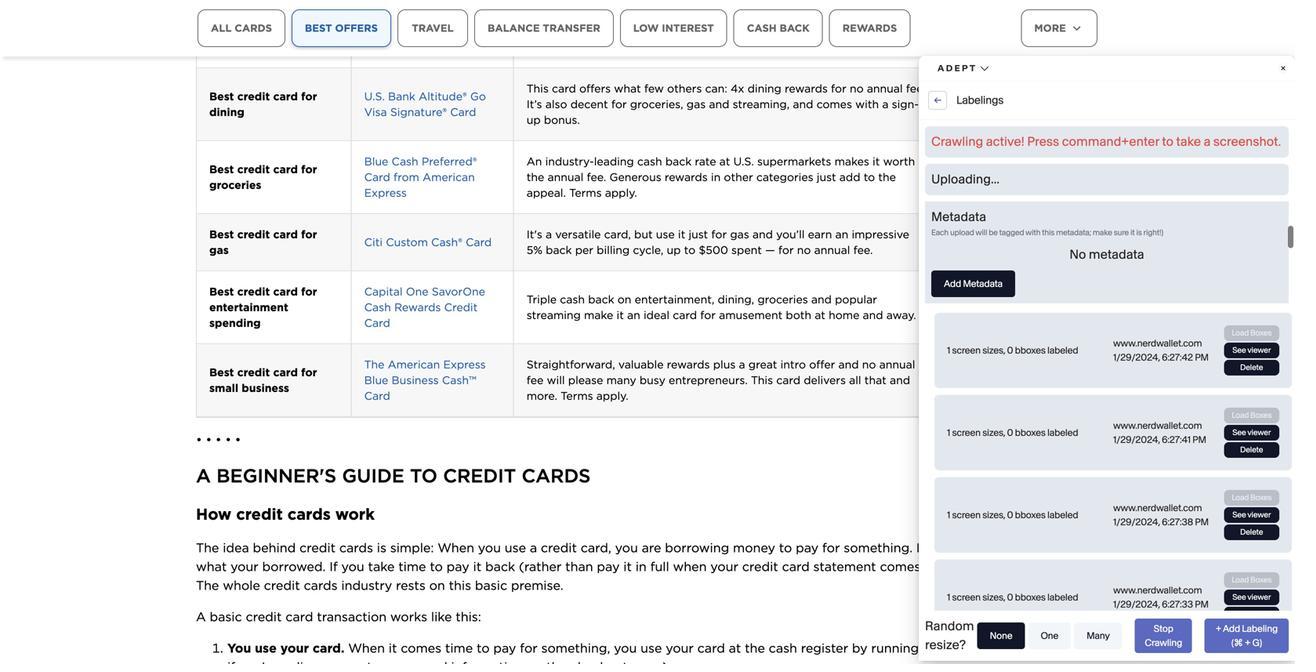 Task type: locate. For each thing, give the bounding box(es) containing it.
best down best credit card for groceries
[[209, 194, 234, 207]]

travel
[[412, 22, 454, 34]]

1 vertical spatial no
[[797, 210, 811, 223]]

1 vertical spatial fee.
[[587, 137, 606, 150]]

more
[[1034, 22, 1066, 34]]

cash
[[637, 121, 662, 135], [560, 259, 585, 273], [769, 607, 797, 622]]

best inside best credit card for small business
[[209, 332, 234, 346]]

fee. up 'sign-'
[[906, 48, 926, 62]]

like
[[431, 576, 452, 591]]

1 vertical spatial when
[[348, 607, 385, 622]]

the left idea
[[196, 507, 219, 522]]

1 horizontal spatial express
[[443, 324, 486, 338]]

0 vertical spatial terms
[[569, 153, 602, 166]]

best inside the best credit cards for restaurants
[[953, 56, 977, 69]]

1 horizontal spatial entertainment
[[953, 275, 1030, 288]]

comes inside when it comes time to pay for something, you use your card at the cash register by running it through a card reader (or, if you're online, you enter your card information on the checkout page).
[[401, 607, 441, 622]]

fee. down impressive
[[854, 210, 873, 223]]

transaction
[[317, 576, 387, 591]]

groceries inside best credit cards for groceries
[[953, 145, 1003, 158]]

1 vertical spatial rewards
[[665, 137, 708, 150]]

this
[[449, 544, 471, 560]]

groceries
[[209, 145, 261, 158], [953, 145, 1003, 158], [758, 259, 808, 273]]

when
[[673, 525, 707, 541]]

one
[[406, 251, 429, 265]]

away.
[[887, 275, 916, 288]]

it left "worth"
[[873, 121, 880, 135]]

a inside it's a versatile card, but use it just for gas and you'll earn an impressive 5% back per billing cycle, up to $500 spent — for no annual fee.
[[546, 194, 552, 207]]

annual down industry-
[[548, 137, 584, 150]]

up down the it's on the top of the page
[[527, 80, 541, 93]]

1 horizontal spatial basic
[[475, 544, 507, 560]]

best inside best credit card for gas
[[209, 194, 234, 207]]

3 • from the left
[[216, 398, 222, 414]]

0 horizontal spatial all
[[211, 22, 232, 34]]

credit down best credit card for groceries
[[237, 194, 270, 207]]

entertainment,
[[635, 259, 714, 273]]

cash left register
[[769, 607, 797, 622]]

rewards
[[785, 48, 828, 62], [665, 137, 708, 150], [667, 324, 710, 338]]

up right cycle,
[[667, 210, 681, 223]]

u.s. inside u.s. bank altitude® go visa signature® card
[[364, 56, 385, 69]]

0 horizontal spatial entertainment
[[209, 267, 288, 280]]

comes down works
[[401, 607, 441, 622]]

5 • from the left
[[235, 398, 241, 414]]

1 vertical spatial just
[[689, 194, 708, 207]]

1 vertical spatial express
[[443, 324, 486, 338]]

1 vertical spatial blue
[[364, 340, 388, 353]]

best inside best credit card for entertainment spending
[[209, 251, 234, 265]]

best for best credit card for dining
[[209, 56, 234, 69]]

credit inside best credit card for small business
[[237, 332, 270, 346]]

2 blue from the top
[[364, 340, 388, 353]]

dining
[[748, 48, 782, 62], [209, 72, 244, 85]]

apply. down many
[[597, 356, 629, 369]]

card, inside it's a versatile card, but use it just for gas and you'll earn an impressive 5% back per billing cycle, up to $500 spent — for no annual fee.
[[604, 194, 631, 207]]

offer
[[809, 324, 835, 338]]

2 vertical spatial fee.
[[854, 210, 873, 223]]

credit down best credit cards for groceries
[[980, 194, 1012, 207]]

0 vertical spatial when
[[438, 507, 474, 522]]

to left the $500
[[684, 210, 696, 223]]

cash inside capital one savorone cash rewards credit card
[[364, 267, 391, 280]]

what down idea
[[196, 525, 227, 541]]

earn
[[808, 194, 832, 207]]

u.s. up visa
[[364, 56, 385, 69]]

cards down best credit cards for groceries
[[1015, 194, 1045, 207]]

best inside best credit cards for entertainment spending
[[953, 259, 977, 273]]

makes
[[835, 121, 869, 135]]

2 vertical spatial cash
[[769, 607, 797, 622]]

card inside blue cash preferred® card from american express
[[364, 137, 390, 150]]

groceries inside best credit card for groceries
[[209, 145, 261, 158]]

0 horizontal spatial on
[[429, 544, 445, 560]]

cash inside triple cash back on entertainment, dining, groceries and popular streaming make it an ideal card for amusement both at home and away.
[[560, 259, 585, 273]]

card inside triple cash back on entertainment, dining, groceries and popular streaming make it an ideal card for amusement both at home and away.
[[673, 275, 697, 288]]

credit inside the best credit cards for restaurants
[[980, 56, 1012, 69]]

annual up the that
[[879, 324, 915, 338]]

entertainment up small-
[[953, 275, 1030, 288]]

1 vertical spatial all
[[849, 340, 861, 353]]

0 vertical spatial what
[[614, 48, 641, 62]]

2 horizontal spatial groceries
[[953, 145, 1003, 158]]

best left offers at left
[[305, 22, 332, 34]]

american inside the american express blue business cash™ card
[[388, 324, 440, 338]]

0 horizontal spatial cash
[[560, 259, 585, 273]]

this:
[[456, 576, 481, 591]]

0 vertical spatial all
[[211, 22, 232, 34]]

just left add
[[817, 137, 836, 150]]

1 vertical spatial in
[[636, 525, 647, 541]]

streaming
[[527, 275, 581, 288]]

0 horizontal spatial u.s.
[[364, 56, 385, 69]]

credit inside best credit cards for groceries
[[980, 129, 1012, 142]]

blue down visa
[[364, 121, 388, 135]]

back up make
[[588, 259, 614, 273]]

0 vertical spatial on
[[618, 259, 632, 273]]

0 horizontal spatial when
[[348, 607, 385, 622]]

terms
[[569, 153, 602, 166], [561, 356, 593, 369]]

0 vertical spatial express
[[364, 153, 407, 166]]

entertainment for cards
[[953, 275, 1030, 288]]

repay
[[1036, 507, 1071, 522]]

to down simple:
[[430, 525, 443, 541]]

add
[[840, 137, 861, 150]]

dining,
[[718, 259, 754, 273]]

cards up best credit card for dining
[[235, 22, 272, 34]]

apply. inside straightforward, valuable rewards plus a great intro offer and no annual fee will please many busy entrepreneurs. this card delivers all that and more. terms apply.
[[597, 356, 629, 369]]

dining inside this card offers what few others can: 4x dining rewards for no annual fee. it's also decent for groceries, gas and streaming, and comes with a sign- up bonus.
[[748, 48, 782, 62]]

you're
[[239, 626, 277, 641]]

use up 'page).'
[[641, 607, 662, 622]]

business inside the best small-business credit cards
[[1013, 332, 1059, 346]]

cards inside best credit cards for entertainment spending
[[1015, 259, 1045, 273]]

0 vertical spatial rewards
[[843, 22, 897, 34]]

0 vertical spatial time
[[398, 525, 426, 541]]

1 horizontal spatial in
[[711, 137, 721, 150]]

to inside an industry-leading cash back rate at u.s. supermarkets makes it worth the annual fee. generous rewards in other categories just add to the appeal. terms apply.
[[864, 137, 875, 150]]

an left ideal
[[627, 275, 640, 288]]

2 horizontal spatial on
[[618, 259, 632, 273]]

best for best credit cards for entertainment spending
[[953, 259, 977, 273]]

best for best offers
[[305, 22, 332, 34]]

this card offers what few others can: 4x dining rewards for no annual fee. it's also decent for groceries, gas and streaming, and comes with a sign- up bonus.
[[527, 48, 926, 93]]

it right but
[[678, 194, 685, 207]]

u.s. up other
[[734, 121, 754, 135]]

1 vertical spatial time
[[445, 607, 473, 622]]

blue
[[364, 121, 388, 135], [364, 340, 388, 353]]

•
[[196, 398, 202, 414], [206, 398, 212, 414], [216, 398, 222, 414], [225, 398, 231, 414], [235, 398, 241, 414]]

comes inside this card offers what few others can: 4x dining rewards for no annual fee. it's also decent for groceries, gas and streaming, and comes with a sign- up bonus.
[[817, 64, 852, 77]]

best credit cards for restaurants
[[953, 56, 1064, 85]]

in left full
[[636, 525, 647, 541]]

1 • from the left
[[196, 398, 202, 414]]

best down best credit card for dining
[[209, 129, 234, 142]]

no inside it's a versatile card, but use it just for gas and you'll earn an impressive 5% back per billing cycle, up to $500 spent — for no annual fee.
[[797, 210, 811, 223]]

best down best credit card for gas
[[209, 251, 234, 265]]

what left few
[[614, 48, 641, 62]]

basic up you
[[210, 576, 242, 591]]

in down rate
[[711, 137, 721, 150]]

rewards up entrepreneurs.
[[667, 324, 710, 338]]

1 vertical spatial a
[[196, 576, 206, 591]]

terms down industry-
[[569, 153, 602, 166]]

you up 'page).'
[[614, 607, 637, 622]]

1 vertical spatial card,
[[581, 507, 611, 522]]

1 horizontal spatial cash
[[637, 121, 662, 135]]

rewards inside capital one savorone cash rewards credit card
[[394, 267, 441, 280]]

0 vertical spatial american
[[423, 137, 475, 150]]

annual inside this card offers what few others can: 4x dining rewards for no annual fee. it's also decent for groceries, gas and streaming, and comes with a sign- up bonus.
[[867, 48, 903, 62]]

1 vertical spatial this
[[751, 340, 773, 353]]

0 vertical spatial business
[[1013, 332, 1059, 346]]

0 vertical spatial at
[[720, 121, 730, 135]]

1 vertical spatial the
[[196, 507, 219, 522]]

1 horizontal spatial what
[[614, 48, 641, 62]]

and right offer
[[839, 324, 859, 338]]

rewards down rate
[[665, 137, 708, 150]]

back inside an industry-leading cash back rate at u.s. supermarkets makes it worth the annual fee. generous rewards in other categories just add to the appeal. terms apply.
[[666, 121, 692, 135]]

1 vertical spatial dining
[[209, 72, 244, 85]]

also
[[545, 64, 567, 77]]

when inside the idea behind credit cards is simple: when you use a credit card, you are borrowing money to pay for something. later on, you must repay what your borrowed. if you take time to pay it back (rather than pay it in full when your credit card statement comes), you'll be charged interest. the whole credit cards industry rests on this basic premise.
[[438, 507, 474, 522]]

just inside it's a versatile card, but use it just for gas and you'll earn an impressive 5% back per billing cycle, up to $500 spent — for no annual fee.
[[689, 194, 708, 207]]

1 vertical spatial rewards
[[394, 267, 441, 280]]

apply. inside an industry-leading cash back rate at u.s. supermarkets makes it worth the annual fee. generous rewards in other categories just add to the appeal. terms apply.
[[605, 153, 637, 166]]

it's
[[527, 194, 542, 207]]

basic right this
[[475, 544, 507, 560]]

a for a beginner's guide to credit cards
[[196, 431, 211, 454]]

other
[[724, 137, 753, 150]]

it inside triple cash back on entertainment, dining, groceries and popular streaming make it an ideal card for amusement both at home and away.
[[617, 275, 624, 288]]

it's a versatile card, but use it just for gas and you'll earn an impressive 5% back per billing cycle, up to $500 spent — for no annual fee.
[[527, 194, 909, 223]]

citi custom cash® card
[[364, 202, 492, 215]]

cash inside an industry-leading cash back rate at u.s. supermarkets makes it worth the annual fee. generous rewards in other categories just add to the appeal. terms apply.
[[637, 121, 662, 135]]

credit
[[443, 431, 516, 454]]

groceries up best credit card for gas
[[209, 145, 261, 158]]

0 horizontal spatial rewards
[[394, 267, 441, 280]]

1 horizontal spatial u.s.
[[734, 121, 754, 135]]

it inside an industry-leading cash back rate at u.s. supermarkets makes it worth the annual fee. generous rewards in other categories just add to the appeal. terms apply.
[[873, 121, 880, 135]]

an inside triple cash back on entertainment, dining, groceries and popular streaming make it an ideal card for amusement both at home and away.
[[627, 275, 640, 288]]

annual up "with"
[[867, 48, 903, 62]]

use inside the idea behind credit cards is simple: when you use a credit card, you are borrowing money to pay for something. later on, you must repay what your borrowed. if you take time to pay it back (rather than pay it in full when your credit card statement comes), you'll be charged interest. the whole credit cards industry rests on this basic premise.
[[505, 507, 526, 522]]

cash inside when it comes time to pay for something, you use your card at the cash register by running it through a card reader (or, if you're online, you enter your card information on the checkout page).
[[769, 607, 797, 622]]

best credit cards for gas link
[[953, 194, 1064, 223]]

all inside "product offers quick filters" tab list
[[211, 22, 232, 34]]

1 vertical spatial what
[[196, 525, 227, 541]]

0 horizontal spatial dining
[[209, 72, 244, 85]]

to inside when it comes time to pay for something, you use your card at the cash register by running it through a card reader (or, if you're online, you enter your card information on the checkout page).
[[477, 607, 490, 622]]

1 vertical spatial u.s.
[[734, 121, 754, 135]]

just inside an industry-leading cash back rate at u.s. supermarkets makes it worth the annual fee. generous rewards in other categories just add to the appeal. terms apply.
[[817, 137, 836, 150]]

1 blue from the top
[[364, 121, 388, 135]]

but
[[634, 194, 653, 207]]

1 a from the top
[[196, 431, 211, 454]]

dining inside best credit card for dining
[[209, 72, 244, 85]]

it inside it's a versatile card, but use it just for gas and you'll earn an impressive 5% back per billing cycle, up to $500 spent — for no annual fee.
[[678, 194, 685, 207]]

and up —
[[753, 194, 773, 207]]

a up '(rather'
[[530, 507, 537, 522]]

2 vertical spatial at
[[729, 607, 741, 622]]

0 horizontal spatial up
[[527, 80, 541, 93]]

blue left business
[[364, 340, 388, 353]]

when up 'enter'
[[348, 607, 385, 622]]

industry
[[341, 544, 392, 560]]

time down this:
[[445, 607, 473, 622]]

annual inside straightforward, valuable rewards plus a great intro offer and no annual fee will please many busy entrepreneurs. this card delivers all that and more. terms apply.
[[879, 324, 915, 338]]

1 horizontal spatial spending
[[1033, 275, 1083, 288]]

card, inside the idea behind credit cards is simple: when you use a credit card, you are borrowing money to pay for something. later on, you must repay what your borrowed. if you take time to pay it back (rather than pay it in full when your credit card statement comes), you'll be charged interest. the whole credit cards industry rests on this basic premise.
[[581, 507, 611, 522]]

0 vertical spatial cash
[[637, 121, 662, 135]]

back left '(rather'
[[485, 525, 515, 541]]

for inside triple cash back on entertainment, dining, groceries and popular streaming make it an ideal card for amusement both at home and away.
[[700, 275, 716, 288]]

interest
[[662, 22, 714, 34]]

best for best credit card for gas
[[209, 194, 234, 207]]

groceries inside triple cash back on entertainment, dining, groceries and popular streaming make it an ideal card for amusement both at home and away.
[[758, 259, 808, 273]]

1 horizontal spatial this
[[751, 340, 773, 353]]

express inside the american express blue business cash™ card
[[443, 324, 486, 338]]

use inside it's a versatile card, but use it just for gas and you'll earn an impressive 5% back per billing cycle, up to $500 spent — for no annual fee.
[[656, 194, 675, 207]]

0 horizontal spatial just
[[689, 194, 708, 207]]

no
[[850, 48, 864, 62], [797, 210, 811, 223], [862, 324, 876, 338]]

gas inside it's a versatile card, but use it just for gas and you'll earn an impressive 5% back per billing cycle, up to $500 spent — for no annual fee.
[[730, 194, 749, 207]]

work
[[335, 471, 375, 490]]

credit down small-
[[953, 348, 984, 361]]

an right 'earn'
[[835, 194, 849, 207]]

entrepreneurs.
[[669, 340, 748, 353]]

2 horizontal spatial fee.
[[906, 48, 926, 62]]

it
[[873, 121, 880, 135], [678, 194, 685, 207], [617, 275, 624, 288], [473, 525, 482, 541], [624, 525, 632, 541], [389, 607, 397, 622], [923, 607, 931, 622]]

cards down small-
[[988, 348, 1017, 361]]

it right running
[[923, 607, 931, 622]]

groceries for best credit card for groceries
[[209, 145, 261, 158]]

business
[[392, 340, 439, 353]]

card inside this card offers what few others can: 4x dining rewards for no annual fee. it's also decent for groceries, gas and streaming, and comes with a sign- up bonus.
[[552, 48, 576, 62]]

american up business
[[388, 324, 440, 338]]

express down from
[[364, 153, 407, 166]]

card inside best credit card for gas
[[273, 194, 298, 207]]

0 vertical spatial apply.
[[605, 153, 637, 166]]

small
[[209, 348, 238, 361]]

best up small
[[209, 332, 234, 346]]

a inside when it comes time to pay for something, you use your card at the cash register by running it through a card reader (or, if you're online, you enter your card information on the checkout page).
[[988, 607, 995, 622]]

and right the that
[[890, 340, 910, 353]]

this inside straightforward, valuable rewards plus a great intro offer and no annual fee will please many busy entrepreneurs. this card delivers all that and more. terms apply.
[[751, 340, 773, 353]]

credit down the restaurants
[[980, 129, 1012, 142]]

(rather
[[519, 525, 562, 541]]

just
[[817, 137, 836, 150], [689, 194, 708, 207]]

you use your card.
[[227, 607, 345, 622]]

2 a from the top
[[196, 576, 206, 591]]

credit down best credit cards for gas link
[[980, 259, 1012, 273]]

use right but
[[656, 194, 675, 207]]

best inside "product offers quick filters" tab list
[[305, 22, 332, 34]]

cash™
[[442, 340, 476, 353]]

rate
[[695, 121, 716, 135]]

offers
[[335, 22, 378, 34]]

the
[[527, 137, 544, 150], [878, 137, 896, 150], [745, 607, 765, 622], [547, 626, 567, 641]]

1 horizontal spatial up
[[667, 210, 681, 223]]

on inside the idea behind credit cards is simple: when you use a credit card, you are borrowing money to pay for something. later on, you must repay what your borrowed. if you take time to pay it back (rather than pay it in full when your credit card statement comes), you'll be charged interest. the whole credit cards industry rests on this basic premise.
[[429, 544, 445, 560]]

entertainment inside best credit cards for entertainment spending
[[953, 275, 1030, 288]]

rewards down 'back'
[[785, 48, 828, 62]]

0 vertical spatial in
[[711, 137, 721, 150]]

best offers link
[[292, 9, 391, 47]]

on left entertainment,
[[618, 259, 632, 273]]

impressive
[[852, 194, 909, 207]]

this inside this card offers what few others can: 4x dining rewards for no annual fee. it's also decent for groceries, gas and streaming, and comes with a sign- up bonus.
[[527, 48, 549, 62]]

it right make
[[617, 275, 624, 288]]

4x
[[731, 48, 744, 62]]

you left are
[[615, 507, 638, 522]]

back right "5%"
[[546, 210, 572, 223]]

others
[[667, 48, 702, 62]]

spending
[[1033, 275, 1083, 288], [209, 283, 261, 296]]

interest.
[[1043, 525, 1093, 541]]

card inside the american express blue business cash™ card
[[364, 356, 390, 369]]

1 vertical spatial cash
[[392, 121, 418, 135]]

leading
[[594, 121, 634, 135]]

business right small
[[242, 348, 289, 361]]

0 vertical spatial fee.
[[906, 48, 926, 62]]

1 vertical spatial an
[[627, 275, 640, 288]]

reader
[[1031, 607, 1071, 622]]

simple:
[[390, 507, 434, 522]]

0 horizontal spatial groceries
[[209, 145, 261, 158]]

0 vertical spatial comes
[[817, 64, 852, 77]]

1 horizontal spatial when
[[438, 507, 474, 522]]

behind
[[253, 507, 296, 522]]

1 horizontal spatial time
[[445, 607, 473, 622]]

1 vertical spatial at
[[815, 275, 826, 288]]

cards inside the best credit cards for restaurants
[[1015, 56, 1045, 69]]

credit down best credit card for gas
[[237, 251, 270, 265]]

for inside when it comes time to pay for something, you use your card at the cash register by running it through a card reader (or, if you're online, you enter your card information on the checkout page).
[[520, 607, 538, 622]]

0 horizontal spatial fee.
[[587, 137, 606, 150]]

0 horizontal spatial business
[[242, 348, 289, 361]]

5%
[[527, 210, 543, 223]]

credit up you use your card.
[[246, 576, 282, 591]]

spending inside best credit card for entertainment spending
[[209, 283, 261, 296]]

back left rate
[[666, 121, 692, 135]]

and
[[709, 64, 729, 77], [793, 64, 813, 77], [753, 194, 773, 207], [811, 259, 832, 273], [863, 275, 883, 288], [839, 324, 859, 338], [890, 340, 910, 353]]

generous
[[610, 137, 661, 150]]

0 horizontal spatial comes
[[401, 607, 441, 622]]

for
[[831, 48, 847, 62], [301, 56, 317, 69], [1048, 56, 1064, 69], [611, 64, 627, 77], [301, 129, 317, 142], [1048, 129, 1064, 142], [301, 194, 317, 207], [711, 194, 727, 207], [1048, 194, 1064, 207], [778, 210, 794, 223], [301, 251, 317, 265], [1048, 259, 1064, 273], [700, 275, 716, 288], [301, 332, 317, 346], [822, 507, 840, 522], [520, 607, 538, 622]]

the down capital
[[364, 324, 384, 338]]

to up information
[[477, 607, 490, 622]]

0 vertical spatial dining
[[748, 48, 782, 62]]

the inside the american express blue business cash™ card
[[364, 324, 384, 338]]

best for best credit cards for gas
[[953, 194, 977, 207]]

the
[[364, 324, 384, 338], [196, 507, 219, 522], [196, 544, 219, 560]]

cash up from
[[392, 121, 418, 135]]

card, up than
[[581, 507, 611, 522]]

best for best small-business credit cards
[[953, 332, 977, 346]]

2 horizontal spatial cash
[[747, 22, 777, 34]]

bank
[[388, 56, 415, 69]]

the down something,
[[547, 626, 567, 641]]

0 vertical spatial up
[[527, 80, 541, 93]]

0 horizontal spatial an
[[627, 275, 640, 288]]

what inside this card offers what few others can: 4x dining rewards for no annual fee. it's also decent for groceries, gas and streaming, and comes with a sign- up bonus.
[[614, 48, 641, 62]]

this
[[527, 48, 549, 62], [751, 340, 773, 353]]

the down "worth"
[[878, 137, 896, 150]]

1 horizontal spatial rewards
[[843, 22, 897, 34]]

1 vertical spatial on
[[429, 544, 445, 560]]

pay
[[796, 507, 819, 522], [447, 525, 469, 541], [597, 525, 620, 541], [493, 607, 516, 622]]

pay up information
[[493, 607, 516, 622]]

bonus.
[[544, 80, 580, 93]]

no inside this card offers what few others can: 4x dining rewards for no annual fee. it's also decent for groceries, gas and streaming, and comes with a sign- up bonus.
[[850, 48, 864, 62]]

small-
[[980, 332, 1013, 346]]

preferred®
[[422, 121, 477, 135]]

dining up streaming,
[[748, 48, 782, 62]]

0 horizontal spatial express
[[364, 153, 407, 166]]

intro
[[781, 324, 806, 338]]

billing
[[597, 210, 630, 223]]

cash down capital
[[364, 267, 391, 280]]

delivers
[[804, 340, 846, 353]]

best down the all cards link at the top
[[209, 56, 234, 69]]

spending for best credit card for entertainment spending
[[209, 283, 261, 296]]

popular
[[835, 259, 877, 273]]

2 vertical spatial no
[[862, 324, 876, 338]]

2 vertical spatial rewards
[[667, 324, 710, 338]]

time inside when it comes time to pay for something, you use your card at the cash register by running it through a card reader (or, if you're online, you enter your card information on the checkout page).
[[445, 607, 473, 622]]

0 vertical spatial just
[[817, 137, 836, 150]]

cash up generous
[[637, 121, 662, 135]]

best credit cards for groceries link
[[953, 129, 1064, 158]]

american inside blue cash preferred® card from american express
[[423, 137, 475, 150]]

1 horizontal spatial business
[[1013, 332, 1059, 346]]

when
[[438, 507, 474, 522], [348, 607, 385, 622]]

0 horizontal spatial time
[[398, 525, 426, 541]]

0 vertical spatial a
[[196, 431, 211, 454]]

1 vertical spatial business
[[242, 348, 289, 361]]

the for the idea behind credit cards is simple: when you use a credit card, you are borrowing money to pay for something. later on, you must repay what your borrowed. if you take time to pay it back (rather than pay it in full when your credit card statement comes), you'll be charged interest. the whole credit cards industry rests on this basic premise.
[[196, 507, 219, 522]]

2 vertical spatial cash
[[364, 267, 391, 280]]

1 vertical spatial comes
[[401, 607, 441, 622]]

0 vertical spatial card,
[[604, 194, 631, 207]]

for inside best credit cards for gas
[[1048, 194, 1064, 207]]

if
[[227, 626, 235, 641]]

credit down best credit card for dining
[[237, 129, 270, 142]]

1 horizontal spatial groceries
[[758, 259, 808, 273]]

supermarkets
[[757, 121, 831, 135]]

2 horizontal spatial cash
[[769, 607, 797, 622]]

it down works
[[389, 607, 397, 622]]

the for the american express blue business cash™ card
[[364, 324, 384, 338]]

1 vertical spatial up
[[667, 210, 681, 223]]

all left the that
[[849, 340, 861, 353]]

what inside the idea behind credit cards is simple: when you use a credit card, you are borrowing money to pay for something. later on, you must repay what your borrowed. if you take time to pay it back (rather than pay it in full when your credit card statement comes), you'll be charged interest. the whole credit cards industry rests on this basic premise.
[[196, 525, 227, 541]]

1 horizontal spatial on
[[527, 626, 543, 641]]

0 horizontal spatial this
[[527, 48, 549, 62]]

0 horizontal spatial spending
[[209, 283, 261, 296]]

groceries up best credit cards for gas
[[953, 145, 1003, 158]]

card inside the idea behind credit cards is simple: when you use a credit card, you are borrowing money to pay for something. later on, you must repay what your borrowed. if you take time to pay it back (rather than pay it in full when your credit card statement comes), you'll be charged interest. the whole credit cards industry rests on this basic premise.
[[782, 525, 810, 541]]

back inside the idea behind credit cards is simple: when you use a credit card, you are borrowing money to pay for something. later on, you must repay what your borrowed. if you take time to pay it back (rather than pay it in full when your credit card statement comes), you'll be charged interest. the whole credit cards industry rests on this basic premise.
[[485, 525, 515, 541]]

1 horizontal spatial dining
[[748, 48, 782, 62]]

in inside the idea behind credit cards is simple: when you use a credit card, you are borrowing money to pay for something. later on, you must repay what your borrowed. if you take time to pay it back (rather than pay it in full when your credit card statement comes), you'll be charged interest. the whole credit cards industry rests on this basic premise.
[[636, 525, 647, 541]]

cash left 'back'
[[747, 22, 777, 34]]

0 vertical spatial an
[[835, 194, 849, 207]]

best inside best credit cards for gas
[[953, 194, 977, 207]]

0 horizontal spatial cash
[[364, 267, 391, 280]]

card, up billing
[[604, 194, 631, 207]]

1 horizontal spatial cash
[[392, 121, 418, 135]]

all inside straightforward, valuable rewards plus a great intro offer and no annual fee will please many busy entrepreneurs. this card delivers all that and more. terms apply.
[[849, 340, 861, 353]]

your down borrowing
[[711, 525, 739, 541]]

in inside an industry-leading cash back rate at u.s. supermarkets makes it worth the annual fee. generous rewards in other categories just add to the appeal. terms apply.
[[711, 137, 721, 150]]

be
[[969, 525, 985, 541]]

card inside u.s. bank altitude® go visa signature® card
[[450, 72, 476, 85]]

0 vertical spatial this
[[527, 48, 549, 62]]

this down great
[[751, 340, 773, 353]]

rewards up "with"
[[843, 22, 897, 34]]

(or,
[[1075, 607, 1095, 622]]

to
[[864, 137, 875, 150], [684, 210, 696, 223], [779, 507, 792, 522], [430, 525, 443, 541], [477, 607, 490, 622]]

1 horizontal spatial comes
[[817, 64, 852, 77]]

cards down the if
[[304, 544, 338, 560]]

0 vertical spatial u.s.
[[364, 56, 385, 69]]

groceries up both
[[758, 259, 808, 273]]



Task type: vqa. For each thing, say whether or not it's contained in the screenshot.


Task type: describe. For each thing, give the bounding box(es) containing it.
fee. inside this card offers what few others can: 4x dining rewards for no annual fee. it's also decent for groceries, gas and streaming, and comes with a sign- up bonus.
[[906, 48, 926, 62]]

capital one savorone cash rewards credit card
[[364, 251, 485, 296]]

use up you're
[[255, 607, 277, 622]]

you'll
[[776, 194, 805, 207]]

on inside triple cash back on entertainment, dining, groceries and popular streaming make it an ideal card for amusement both at home and away.
[[618, 259, 632, 273]]

custom
[[386, 202, 428, 215]]

credit inside best credit cards for entertainment spending
[[980, 259, 1012, 273]]

for inside best credit card for gas
[[301, 194, 317, 207]]

a inside this card offers what few others can: 4x dining rewards for no annual fee. it's also decent for groceries, gas and streaming, and comes with a sign- up bonus.
[[882, 64, 889, 77]]

low
[[633, 22, 659, 34]]

pay up statement on the bottom
[[796, 507, 819, 522]]

for inside the best credit cards for restaurants
[[1048, 56, 1064, 69]]

citi
[[364, 202, 383, 215]]

card for the american express blue business cash™ card
[[364, 356, 390, 369]]

card inside best credit card for entertainment spending
[[273, 251, 298, 265]]

up inside it's a versatile card, but use it just for gas and you'll earn an impressive 5% back per billing cycle, up to $500 spent — for no annual fee.
[[667, 210, 681, 223]]

fee
[[527, 340, 544, 353]]

a for a basic credit card transaction works like this:
[[196, 576, 206, 591]]

categories
[[757, 137, 814, 150]]

balance transfer link
[[474, 9, 614, 47]]

credit up the if
[[300, 507, 336, 522]]

rewards inside "product offers quick filters" tab list
[[843, 22, 897, 34]]

travel link
[[397, 9, 468, 47]]

cards inside "product offers quick filters" tab list
[[235, 22, 272, 34]]

an industry-leading cash back rate at u.s. supermarkets makes it worth the annual fee. generous rewards in other categories just add to the appeal. terms apply.
[[527, 121, 915, 166]]

fee. inside an industry-leading cash back rate at u.s. supermarkets makes it worth the annual fee. generous rewards in other categories just add to the appeal. terms apply.
[[587, 137, 606, 150]]

and inside it's a versatile card, but use it just for gas and you'll earn an impressive 5% back per billing cycle, up to $500 spent — for no annual fee.
[[753, 194, 773, 207]]

best for best credit card for small business
[[209, 332, 234, 346]]

a inside the idea behind credit cards is simple: when you use a credit card, you are borrowing money to pay for something. later on, you must repay what your borrowed. if you take time to pay it back (rather than pay it in full when your credit card statement comes), you'll be charged interest. the whole credit cards industry rests on this basic premise.
[[530, 507, 537, 522]]

restaurants
[[953, 72, 1014, 85]]

credit inside best credit card for groceries
[[237, 129, 270, 142]]

spent
[[732, 210, 762, 223]]

your up whole
[[231, 525, 259, 541]]

groceries for best credit cards for groceries
[[953, 145, 1003, 158]]

credit inside the best small-business credit cards
[[953, 348, 984, 361]]

best small-business credit cards
[[953, 332, 1059, 361]]

busy
[[640, 340, 666, 353]]

your right 'enter'
[[388, 626, 416, 641]]

to
[[410, 431, 438, 454]]

best for best credit card for entertainment spending
[[209, 251, 234, 265]]

at inside an industry-leading cash back rate at u.s. supermarkets makes it worth the annual fee. generous rewards in other categories just add to the appeal. terms apply.
[[720, 121, 730, 135]]

signature®
[[390, 72, 447, 85]]

cash®
[[431, 202, 462, 215]]

capital
[[364, 251, 403, 265]]

page).
[[632, 626, 671, 641]]

savorone
[[432, 251, 485, 265]]

best for best credit cards for groceries
[[953, 129, 977, 142]]

u.s. inside an industry-leading cash back rate at u.s. supermarkets makes it worth the annual fee. generous rewards in other categories just add to the appeal. terms apply.
[[734, 121, 754, 135]]

you down card.
[[325, 626, 348, 641]]

best credit card for groceries
[[209, 129, 317, 158]]

credit up behind on the left of the page
[[236, 471, 283, 490]]

express inside blue cash preferred® card from american express
[[364, 153, 407, 166]]

money
[[733, 507, 775, 522]]

cash back link
[[734, 9, 823, 47]]

on inside when it comes time to pay for something, you use your card at the cash register by running it through a card reader (or, if you're online, you enter your card information on the checkout page).
[[527, 626, 543, 641]]

credit down borrowed.
[[264, 544, 300, 560]]

the down the 'an'
[[527, 137, 544, 150]]

the idea behind credit cards is simple: when you use a credit card, you are borrowing money to pay for something. later on, you must repay what your borrowed. if you take time to pay it back (rather than pay it in full when your credit card statement comes), you'll be charged interest. the whole credit cards industry rests on this basic premise.
[[196, 507, 1093, 560]]

it up this:
[[473, 525, 482, 541]]

and down can:
[[709, 64, 729, 77]]

and right streaming,
[[793, 64, 813, 77]]

you right the if
[[341, 525, 364, 541]]

rests
[[396, 544, 426, 560]]

valuable
[[618, 324, 664, 338]]

you'll
[[933, 525, 965, 541]]

u.s. bank altitude® go visa signature® card link
[[364, 56, 486, 85]]

idea
[[223, 507, 249, 522]]

cards
[[522, 431, 591, 454]]

checkout
[[571, 626, 628, 641]]

time inside the idea behind credit cards is simple: when you use a credit card, you are borrowing money to pay for something. later on, you must repay what your borrowed. if you take time to pay it back (rather than pay it in full when your credit card statement comes), you'll be charged interest. the whole credit cards industry rests on this basic premise.
[[398, 525, 426, 541]]

card for capital one savorone cash rewards credit card
[[364, 283, 390, 296]]

to right money
[[779, 507, 792, 522]]

charged
[[989, 525, 1040, 541]]

rewards inside straightforward, valuable rewards plus a great intro offer and no annual fee will please many busy entrepreneurs. this card delivers all that and more. terms apply.
[[667, 324, 710, 338]]

best credit cards for entertainment spending link
[[953, 259, 1083, 288]]

all cards link
[[198, 9, 285, 47]]

cash inside blue cash preferred® card from american express
[[392, 121, 418, 135]]

product offers quick filters tab list
[[198, 9, 968, 91]]

home
[[829, 275, 860, 288]]

credit inside best credit card for gas
[[237, 194, 270, 207]]

basic inside the idea behind credit cards is simple: when you use a credit card, you are borrowing money to pay for something. later on, you must repay what your borrowed. if you take time to pay it back (rather than pay it in full when your credit card statement comes), you'll be charged interest. the whole credit cards industry rests on this basic premise.
[[475, 544, 507, 560]]

running
[[871, 607, 919, 622]]

use inside when it comes time to pay for something, you use your card at the cash register by running it through a card reader (or, if you're online, you enter your card information on the checkout page).
[[641, 607, 662, 622]]

plus
[[713, 324, 736, 338]]

gas inside best credit cards for gas
[[953, 210, 972, 223]]

rewards link
[[829, 9, 911, 47]]

back inside triple cash back on entertainment, dining, groceries and popular streaming make it an ideal card for amusement both at home and away.
[[588, 259, 614, 273]]

• • • • •
[[196, 398, 241, 414]]

for inside best credit card for dining
[[301, 56, 317, 69]]

comes),
[[880, 525, 929, 541]]

2 • from the left
[[206, 398, 212, 414]]

gas inside this card offers what few others can: 4x dining rewards for no annual fee. it's also decent for groceries, gas and streaming, and comes with a sign- up bonus.
[[687, 64, 706, 77]]

you up this:
[[478, 507, 501, 522]]

statement
[[813, 525, 876, 541]]

at inside triple cash back on entertainment, dining, groceries and popular streaming make it an ideal card for amusement both at home and away.
[[815, 275, 826, 288]]

cards left work
[[288, 471, 331, 490]]

credit inside best credit cards for gas
[[980, 194, 1012, 207]]

your up 'page).'
[[666, 607, 694, 622]]

back inside it's a versatile card, but use it just for gas and you'll earn an impressive 5% back per billing cycle, up to $500 spent — for no annual fee.
[[546, 210, 572, 223]]

2 vertical spatial the
[[196, 544, 219, 560]]

an inside it's a versatile card, but use it just for gas and you'll earn an impressive 5% back per billing cycle, up to $500 spent — for no annual fee.
[[835, 194, 849, 207]]

business inside best credit card for small business
[[242, 348, 289, 361]]

cards inside best credit cards for groceries
[[1015, 129, 1045, 142]]

annual inside an industry-leading cash back rate at u.s. supermarkets makes it worth the annual fee. generous rewards in other categories just add to the appeal. terms apply.
[[548, 137, 584, 150]]

best small-business credit cards link
[[953, 332, 1059, 361]]

ideal
[[644, 275, 670, 288]]

spending for best credit cards for entertainment spending
[[1033, 275, 1083, 288]]

at inside when it comes time to pay for something, you use your card at the cash register by running it through a card reader (or, if you're online, you enter your card information on the checkout page).
[[729, 607, 741, 622]]

and up "home" on the right top
[[811, 259, 832, 273]]

the american express blue business cash™ card
[[364, 324, 486, 369]]

decent
[[571, 64, 608, 77]]

card inside best credit card for groceries
[[273, 129, 298, 142]]

a inside straightforward, valuable rewards plus a great intro offer and no annual fee will please many busy entrepreneurs. this card delivers all that and more. terms apply.
[[739, 324, 745, 338]]

no inside straightforward, valuable rewards plus a great intro offer and no annual fee will please many busy entrepreneurs. this card delivers all that and more. terms apply.
[[862, 324, 876, 338]]

up inside this card offers what few others can: 4x dining rewards for no annual fee. it's also decent for groceries, gas and streaming, and comes with a sign- up bonus.
[[527, 80, 541, 93]]

credit inside best credit card for dining
[[237, 56, 270, 69]]

pay up this
[[447, 525, 469, 541]]

card inside best credit card for small business
[[273, 332, 298, 346]]

if
[[329, 525, 338, 541]]

blue inside the american express blue business cash™ card
[[364, 340, 388, 353]]

enter
[[352, 626, 384, 641]]

register
[[801, 607, 848, 622]]

please
[[568, 340, 603, 353]]

blue inside blue cash preferred® card from american express
[[364, 121, 388, 135]]

altitude®
[[419, 56, 467, 69]]

triple cash back on entertainment, dining, groceries and popular streaming make it an ideal card for amusement both at home and away.
[[527, 259, 916, 288]]

back
[[780, 22, 810, 34]]

borrowing
[[665, 507, 729, 522]]

terms inside straightforward, valuable rewards plus a great intro offer and no annual fee will please many busy entrepreneurs. this card delivers all that and more. terms apply.
[[561, 356, 593, 369]]

credit down money
[[742, 525, 778, 541]]

u.s. bank altitude® go visa signature® card
[[364, 56, 486, 85]]

low interest link
[[620, 9, 727, 47]]

credit up '(rather'
[[541, 507, 577, 522]]

go
[[470, 56, 486, 69]]

4 • from the left
[[225, 398, 231, 414]]

for inside the idea behind credit cards is simple: when you use a credit card, you are borrowing money to pay for something. later on, you must repay what your borrowed. if you take time to pay it back (rather than pay it in full when your credit card statement comes), you'll be charged interest. the whole credit cards industry rests on this basic premise.
[[822, 507, 840, 522]]

rewards inside an industry-leading cash back rate at u.s. supermarkets makes it worth the annual fee. generous rewards in other categories just add to the appeal. terms apply.
[[665, 137, 708, 150]]

card for u.s. bank altitude® go visa signature® card
[[450, 72, 476, 85]]

premise.
[[511, 544, 563, 560]]

fee. inside it's a versatile card, but use it just for gas and you'll earn an impressive 5% back per billing cycle, up to $500 spent — for no annual fee.
[[854, 210, 873, 223]]

it left full
[[624, 525, 632, 541]]

is
[[377, 507, 386, 522]]

annual inside it's a versatile card, but use it just for gas and you'll earn an impressive 5% back per billing cycle, up to $500 spent — for no annual fee.
[[814, 210, 850, 223]]

low interest
[[633, 22, 714, 34]]

for inside best credit card for groceries
[[301, 129, 317, 142]]

entertainment for card
[[209, 267, 288, 280]]

pay inside when it comes time to pay for something, you use your card at the cash register by running it through a card reader (or, if you're online, you enter your card information on the checkout page).
[[493, 607, 516, 622]]

both
[[786, 275, 812, 288]]

blue cash preferred® card from american express
[[364, 121, 477, 166]]

a basic credit card transaction works like this:
[[196, 576, 481, 591]]

cards inside best credit cards for gas
[[1015, 194, 1045, 207]]

the american express blue business cash™ card link
[[364, 324, 486, 369]]

for inside best credit cards for entertainment spending
[[1048, 259, 1064, 273]]

how credit cards work
[[196, 471, 375, 490]]

best for best credit cards for restaurants
[[953, 56, 977, 69]]

groceries,
[[630, 64, 683, 77]]

borrowed.
[[262, 525, 326, 541]]

all cards
[[211, 22, 272, 34]]

your up online,
[[280, 607, 309, 622]]

card inside best credit card for dining
[[273, 56, 298, 69]]

cards left the is
[[339, 507, 373, 522]]

whole
[[223, 544, 260, 560]]

cash back
[[747, 22, 810, 34]]

worth
[[883, 121, 915, 135]]

industry-
[[545, 121, 594, 135]]

terms inside an industry-leading cash back rate at u.s. supermarkets makes it worth the annual fee. generous rewards in other categories just add to the appeal. terms apply.
[[569, 153, 602, 166]]

best for best credit card for groceries
[[209, 129, 234, 142]]

that
[[865, 340, 887, 353]]

something,
[[541, 607, 610, 622]]

you up be at right
[[975, 507, 998, 522]]

and down popular
[[863, 275, 883, 288]]

1 vertical spatial basic
[[210, 576, 242, 591]]

must
[[1002, 507, 1033, 522]]

are
[[642, 507, 661, 522]]

sign-
[[892, 64, 919, 77]]

pay right than
[[597, 525, 620, 541]]

when inside when it comes time to pay for something, you use your card at the cash register by running it through a card reader (or, if you're online, you enter your card information on the checkout page).
[[348, 607, 385, 622]]

for inside best credit cards for groceries
[[1048, 129, 1064, 142]]

the left register
[[745, 607, 765, 622]]

online,
[[281, 626, 322, 641]]

by
[[852, 607, 868, 622]]

for inside best credit card for small business
[[301, 332, 317, 346]]

capital one savorone cash rewards credit card link
[[364, 251, 485, 296]]

rewards inside this card offers what few others can: 4x dining rewards for no annual fee. it's also decent for groceries, gas and streaming, and comes with a sign- up bonus.
[[785, 48, 828, 62]]

to inside it's a versatile card, but use it just for gas and you'll earn an impressive 5% back per billing cycle, up to $500 spent — for no annual fee.
[[684, 210, 696, 223]]



